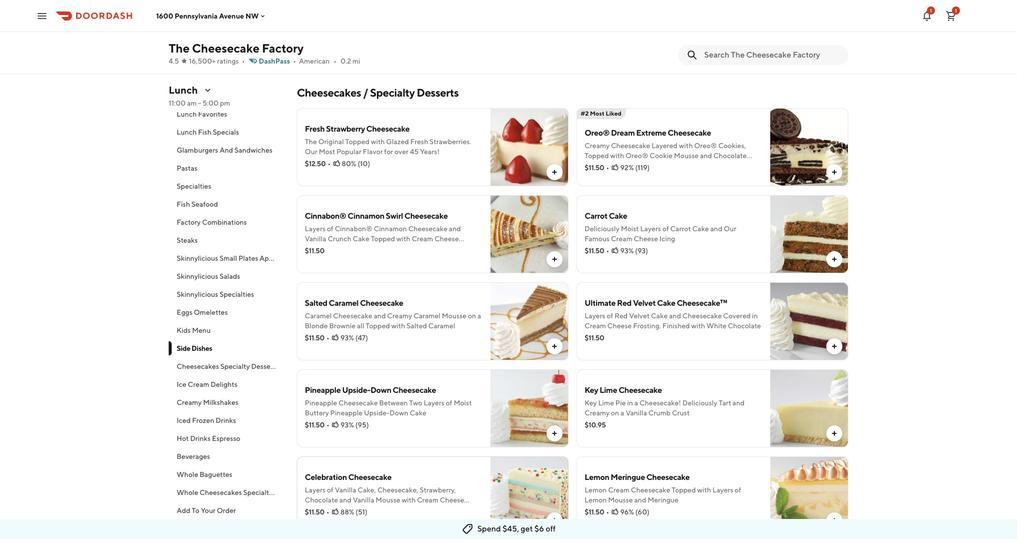 Task type: vqa. For each thing, say whether or not it's contained in the screenshot.
Lunch Favorites at the left of the page
yes



Task type: locate. For each thing, give the bounding box(es) containing it.
1 vertical spatial whole
[[177, 489, 198, 497]]

factory combinations button
[[169, 213, 285, 231]]

swirl
[[386, 211, 403, 221]]

skinnylicious specialties
[[177, 291, 254, 299]]

specialty up ice cream delights button
[[221, 363, 250, 371]]

in right covered at the bottom right of page
[[753, 312, 759, 320]]

1 key from the top
[[585, 386, 599, 395]]

moist inside pineapple upside-down cheesecake pineapple cheesecake between two layers of moist buttery pineapple upside-down cake
[[454, 399, 472, 407]]

1 vertical spatial on
[[612, 409, 620, 417]]

0 vertical spatial deliciously
[[585, 225, 620, 233]]

0 horizontal spatial carrot
[[585, 211, 608, 221]]

0 horizontal spatial icing
[[585, 162, 601, 170]]

88%
[[341, 508, 355, 517]]

0 horizontal spatial fresh
[[305, 124, 325, 134]]

1 horizontal spatial desserts
[[417, 86, 459, 99]]

$11.50 • left 96% at the right of the page
[[585, 508, 610, 517]]

deliciously up the famous
[[585, 225, 620, 233]]

0 vertical spatial carrot
[[585, 211, 608, 221]]

cream inside lemon meringue cheesecake lemon cream cheesecake topped with layers of lemon mousse and meringue
[[609, 486, 630, 494]]

fish inside button
[[177, 200, 190, 208]]

add item to cart image
[[831, 168, 839, 176], [551, 343, 559, 351], [831, 343, 839, 351], [831, 517, 839, 525]]

menu
[[192, 327, 211, 335]]

cheesecake!
[[640, 399, 682, 407]]

glamburgers and sandwiches button
[[169, 141, 285, 159]]

open menu image
[[36, 10, 48, 22]]

with inside celebration cheesecake layers of vanilla cake, cheesecake, strawberry, chocolate and vanilla mousse with cream cheese frosting
[[402, 496, 416, 504]]

lime left pie
[[599, 399, 615, 407]]

1 horizontal spatial a
[[621, 409, 625, 417]]

1 inside button
[[956, 7, 958, 13]]

93%
[[621, 247, 634, 255], [341, 334, 354, 342], [341, 421, 354, 429]]

add
[[177, 507, 191, 515]]

hot drinks espresso button
[[169, 430, 285, 448]]

specialty left cakes
[[244, 489, 273, 497]]

cheese
[[435, 235, 459, 243], [634, 235, 659, 243], [608, 322, 632, 330], [440, 496, 465, 504]]

add item to cart image for cinnabon® cinnamon swirl cheesecake
[[551, 255, 559, 264]]

with inside cinnabon® cinnamon swirl cheesecake layers of cinnabon® cinnamon cheesecake and vanilla crunch cake topped with cream cheese frosting and caramel
[[397, 235, 411, 243]]

0 vertical spatial fish
[[198, 128, 212, 136]]

ultimate red velvet cake cheesecake™ layers of red velvet cake and cheesecake covered in cream cheese frosting. finished with white chocolate $11.50
[[585, 299, 762, 342]]

1 horizontal spatial 1
[[956, 7, 958, 13]]

fish down lunch favorites on the left top of page
[[198, 128, 212, 136]]

layers inside lemon meringue cheesecake lemon cream cheesecake topped with layers of lemon mousse and meringue
[[713, 486, 734, 494]]

0 vertical spatial most
[[591, 110, 605, 117]]

1 vertical spatial factory
[[177, 218, 201, 226]]

carrot cake image
[[771, 195, 849, 274]]

lunch up glamburgers on the top left of page
[[177, 128, 197, 136]]

cheesecake inside fresh strawberry cheesecake the original topped with glazed fresh strawberries. our most popular flavor for over 45 years!
[[367, 124, 410, 134]]

0 horizontal spatial salted
[[305, 299, 328, 308]]

92% (119)
[[621, 164, 650, 172]]

1 horizontal spatial factory
[[262, 41, 304, 55]]

salted
[[305, 299, 328, 308], [407, 322, 427, 330]]

cinnabon® cinnamon swirl cheesecake layers of cinnabon® cinnamon cheesecake and vanilla crunch cake topped with cream cheese frosting and caramel
[[305, 211, 461, 253]]

• down blonde
[[327, 334, 330, 342]]

specialty right /
[[370, 86, 415, 99]]

side dishes
[[177, 345, 212, 353]]

the up '4.5'
[[169, 41, 190, 55]]

celebration cheesecake layers of vanilla cake, cheesecake, strawberry, chocolate and vanilla mousse with cream cheese frosting
[[305, 473, 465, 514]]

factory combinations
[[177, 218, 247, 226]]

lunch down am
[[177, 110, 197, 118]]

0 horizontal spatial most
[[319, 148, 335, 156]]

0 horizontal spatial our
[[305, 148, 318, 156]]

on inside 'salted caramel cheesecake caramel cheesecake and creamy caramel mousse on a blonde brownie all topped with salted caramel'
[[468, 312, 477, 320]]

0 horizontal spatial a
[[478, 312, 482, 320]]

fresh up original
[[305, 124, 325, 134]]

topped inside cinnabon® cinnamon swirl cheesecake layers of cinnabon® cinnamon cheesecake and vanilla crunch cake topped with cream cheese frosting and caramel
[[371, 235, 395, 243]]

1 horizontal spatial the
[[305, 138, 317, 146]]

eggs omelettes
[[177, 309, 228, 317]]

1 1 from the left
[[931, 7, 933, 13]]

of
[[327, 225, 334, 233], [663, 225, 669, 233], [607, 312, 614, 320], [446, 399, 453, 407], [327, 486, 334, 494], [735, 486, 742, 494]]

in
[[753, 312, 759, 320], [628, 399, 634, 407]]

cheese inside celebration cheesecake layers of vanilla cake, cheesecake, strawberry, chocolate and vanilla mousse with cream cheese frosting
[[440, 496, 465, 504]]

1 vertical spatial moist
[[454, 399, 472, 407]]

moist up the 93% (93)
[[621, 225, 639, 233]]

2 vertical spatial a
[[621, 409, 625, 417]]

cookie
[[650, 152, 673, 160]]

chocolate
[[714, 152, 747, 160], [728, 322, 762, 330], [305, 496, 338, 504]]

and inside key lime cheesecake key lime pie in a cheesecake! deliciously tart and creamy on a vanilla crumb crust $10.95
[[733, 399, 745, 407]]

1 vertical spatial pineapple
[[305, 399, 337, 407]]

$11.50 • down blonde
[[305, 334, 330, 342]]

layers inside pineapple upside-down cheesecake pineapple cheesecake between two layers of moist buttery pineapple upside-down cake
[[424, 399, 445, 407]]

$11.50 for 96% (60)
[[585, 508, 605, 517]]

cake
[[609, 211, 628, 221], [693, 225, 710, 233], [353, 235, 370, 243], [658, 299, 676, 308], [652, 312, 668, 320], [410, 409, 427, 417]]

factory inside button
[[177, 218, 201, 226]]

american
[[299, 57, 330, 65]]

1 vertical spatial drinks
[[190, 435, 211, 443]]

chocolate inside ultimate red velvet cake cheesecake™ layers of red velvet cake and cheesecake covered in cream cheese frosting. finished with white chocolate $11.50
[[728, 322, 762, 330]]

93% left (95)
[[341, 421, 354, 429]]

$11.50 for 92% (119)
[[585, 164, 605, 172]]

of inside the carrot cake deliciously moist layers of carrot cake and our famous cream cheese icing
[[663, 225, 669, 233]]

vanilla
[[305, 235, 327, 243], [626, 409, 648, 417], [335, 486, 357, 494], [353, 496, 375, 504]]

• down buttery
[[327, 421, 330, 429]]

0 horizontal spatial drinks
[[190, 435, 211, 443]]

specialty inside whole cheesecakes specialty cakes button
[[244, 489, 273, 497]]

1 lemon from the top
[[585, 473, 610, 482]]

upside- up 93% (95)
[[342, 386, 371, 395]]

4.5
[[169, 57, 179, 65]]

cheesecakes down baguettes
[[200, 489, 242, 497]]

0 horizontal spatial the
[[169, 41, 190, 55]]

1 vertical spatial lime
[[599, 399, 615, 407]]

$11.50 • for celebration cheesecake
[[305, 508, 330, 517]]

whole
[[177, 471, 198, 479], [177, 489, 198, 497]]

meringue
[[611, 473, 646, 482], [648, 496, 679, 504]]

specialties down salads
[[220, 291, 254, 299]]

strawberry
[[326, 124, 365, 134]]

hot drinks espresso
[[177, 435, 241, 443]]

2 vertical spatial cheesecakes
[[200, 489, 242, 497]]

1 vertical spatial lunch
[[177, 110, 197, 118]]

lunch up 11:00
[[169, 84, 198, 96]]

drinks right hot
[[190, 435, 211, 443]]

carrot
[[585, 211, 608, 221], [671, 225, 692, 233]]

0 horizontal spatial moist
[[454, 399, 472, 407]]

upside- up (95)
[[364, 409, 390, 417]]

$11.50 • for salted caramel cheesecake
[[305, 334, 330, 342]]

2 vertical spatial specialty
[[244, 489, 273, 497]]

cream inside ultimate red velvet cake cheesecake™ layers of red velvet cake and cheesecake covered in cream cheese frosting. finished with white chocolate $11.50
[[585, 322, 607, 330]]

1 horizontal spatial most
[[591, 110, 605, 117]]

2 vertical spatial chocolate
[[305, 496, 338, 504]]

$11.50 for 93% (95)
[[305, 421, 325, 429]]

frosting
[[305, 245, 332, 253], [305, 506, 332, 514]]

0 horizontal spatial deliciously
[[585, 225, 620, 233]]

0 vertical spatial in
[[753, 312, 759, 320]]

frosting down crunch
[[305, 245, 332, 253]]

desserts
[[417, 86, 459, 99], [251, 363, 279, 371]]

$11.50 for 93% (93)
[[585, 247, 605, 255]]

93% down brownie
[[341, 334, 354, 342]]

vanilla down cake,
[[353, 496, 375, 504]]

cheesecakes inside button
[[200, 489, 242, 497]]

pie
[[616, 399, 626, 407]]

96% (60)
[[621, 508, 650, 517]]

whole for whole baguettes
[[177, 471, 198, 479]]

order
[[217, 507, 236, 515]]

factory up dashpass •
[[262, 41, 304, 55]]

grilled asparagus image
[[491, 0, 569, 64]]

lemon
[[585, 473, 610, 482], [585, 486, 607, 494], [585, 496, 607, 504]]

1 left "1" button
[[931, 7, 933, 13]]

moist right two
[[454, 399, 472, 407]]

most
[[591, 110, 605, 117], [319, 148, 335, 156]]

mousse inside 'salted caramel cheesecake caramel cheesecake and creamy caramel mousse on a blonde brownie all topped with salted caramel'
[[442, 312, 467, 320]]

0 horizontal spatial 1
[[931, 7, 933, 13]]

1 horizontal spatial drinks
[[216, 417, 236, 425]]

1 vertical spatial icing
[[660, 235, 676, 243]]

cream inside the carrot cake deliciously moist layers of carrot cake and our famous cream cheese icing
[[612, 235, 633, 243]]

in right pie
[[628, 399, 634, 407]]

fresh strawberry cheesecake image
[[491, 108, 569, 186]]

0 vertical spatial 93%
[[621, 247, 634, 255]]

drinks up espresso
[[216, 417, 236, 425]]

1 horizontal spatial deliciously
[[683, 399, 718, 407]]

1 vertical spatial 93%
[[341, 334, 354, 342]]

vanilla left crunch
[[305, 235, 327, 243]]

$11.50 down the famous
[[585, 247, 605, 255]]

2 frosting from the top
[[305, 506, 332, 514]]

a inside 'salted caramel cheesecake caramel cheesecake and creamy caramel mousse on a blonde brownie all topped with salted caramel'
[[478, 312, 482, 320]]

fish left seafood
[[177, 200, 190, 208]]

0 vertical spatial meringue
[[611, 473, 646, 482]]

frosting left 88%
[[305, 506, 332, 514]]

• for 88% (51)
[[327, 508, 330, 517]]

mousse
[[675, 152, 699, 160], [442, 312, 467, 320], [376, 496, 401, 504], [609, 496, 633, 504]]

lunch inside button
[[177, 110, 197, 118]]

flavor
[[363, 148, 383, 156]]

topped inside oreo® dream extreme cheesecake creamy cheesecake layered with oreo® cookies, topped with oreo® cookie mousse and chocolate icing
[[585, 152, 609, 160]]

93% left (93)
[[621, 247, 634, 255]]

seafood
[[192, 200, 218, 208]]

0 horizontal spatial factory
[[177, 218, 201, 226]]

2 vertical spatial pineapple
[[331, 409, 363, 417]]

skinnylicious for skinnylicious specialties
[[177, 291, 218, 299]]

fresh up "45"
[[411, 138, 429, 146]]

buttery
[[305, 409, 329, 417]]

ice cream delights
[[177, 381, 238, 389]]

1 vertical spatial specialties
[[220, 291, 254, 299]]

pineapple upside-down cheesecake image
[[491, 370, 569, 448]]

1 vertical spatial upside-
[[364, 409, 390, 417]]

side
[[177, 345, 191, 353]]

0 vertical spatial on
[[468, 312, 477, 320]]

• right $12.50
[[328, 160, 331, 168]]

down
[[371, 386, 392, 395], [390, 409, 409, 417]]

key lime cheesecake key lime pie in a cheesecake! deliciously tart and creamy on a vanilla crumb crust $10.95
[[585, 386, 745, 429]]

tart
[[719, 399, 732, 407]]

crust
[[673, 409, 690, 417]]

moist
[[621, 225, 639, 233], [454, 399, 472, 407]]

1 vertical spatial velvet
[[630, 312, 650, 320]]

vanilla down pie
[[626, 409, 648, 417]]

mousse inside celebration cheesecake layers of vanilla cake, cheesecake, strawberry, chocolate and vanilla mousse with cream cheese frosting
[[376, 496, 401, 504]]

cinnamon left swirl on the left top of page
[[348, 211, 385, 221]]

• for 80% (10)
[[328, 160, 331, 168]]

chocolate down covered at the bottom right of page
[[728, 322, 762, 330]]

1 right notification bell image
[[956, 7, 958, 13]]

meringue up (60)
[[648, 496, 679, 504]]

meringue up 96% at the right of the page
[[611, 473, 646, 482]]

3 skinnylicious from the top
[[177, 291, 218, 299]]

93% (47)
[[341, 334, 368, 342]]

$11.50 • for lemon meringue cheesecake
[[585, 508, 610, 517]]

0 horizontal spatial specialties
[[177, 182, 211, 190]]

mousse inside oreo® dream extreme cheesecake creamy cheesecake layered with oreo® cookies, topped with oreo® cookie mousse and chocolate icing
[[675, 152, 699, 160]]

$11.50 down buttery
[[305, 421, 325, 429]]

93% (93)
[[621, 247, 649, 255]]

$11.50 • for carrot cake
[[585, 247, 610, 255]]

$11.50 left 96% at the right of the page
[[585, 508, 605, 517]]

oreo® dream extreme cheesecake image
[[771, 108, 849, 186]]

cheesecakes inside "button"
[[177, 363, 219, 371]]

$11.50 left 92%
[[585, 164, 605, 172]]

0 vertical spatial lunch
[[169, 84, 198, 96]]

2 1 from the left
[[956, 7, 958, 13]]

the left original
[[305, 138, 317, 146]]

specialty
[[370, 86, 415, 99], [221, 363, 250, 371], [244, 489, 273, 497]]

1 horizontal spatial icing
[[660, 235, 676, 243]]

and inside ultimate red velvet cake cheesecake™ layers of red velvet cake and cheesecake covered in cream cheese frosting. finished with white chocolate $11.50
[[670, 312, 682, 320]]

• left 0.2
[[334, 57, 337, 65]]

1 horizontal spatial specialties
[[220, 291, 254, 299]]

2 whole from the top
[[177, 489, 198, 497]]

1 vertical spatial fish
[[177, 200, 190, 208]]

layers inside ultimate red velvet cake cheesecake™ layers of red velvet cake and cheesecake covered in cream cheese frosting. finished with white chocolate $11.50
[[585, 312, 606, 320]]

1 vertical spatial desserts
[[251, 363, 279, 371]]

all
[[357, 322, 365, 330]]

iced frozen drinks
[[177, 417, 236, 425]]

80% (10)
[[342, 160, 370, 168]]

red down the "ultimate"
[[615, 312, 628, 320]]

lunch favorites
[[177, 110, 227, 118]]

milkshakes
[[203, 399, 239, 407]]

mousse inside lemon meringue cheesecake lemon cream cheesecake topped with layers of lemon mousse and meringue
[[609, 496, 633, 504]]

1 horizontal spatial meringue
[[648, 496, 679, 504]]

#2
[[581, 110, 589, 117]]

1 items, open order cart image
[[946, 10, 958, 22]]

0 vertical spatial the
[[169, 41, 190, 55]]

0 vertical spatial icing
[[585, 162, 601, 170]]

0 vertical spatial a
[[478, 312, 482, 320]]

1 vertical spatial chocolate
[[728, 322, 762, 330]]

2 vertical spatial oreo®
[[626, 152, 649, 160]]

and inside celebration cheesecake layers of vanilla cake, cheesecake, strawberry, chocolate and vanilla mousse with cream cheese frosting
[[340, 496, 352, 504]]

red right the "ultimate"
[[618, 299, 632, 308]]

whole down beverages on the bottom
[[177, 471, 198, 479]]

0 vertical spatial desserts
[[417, 86, 459, 99]]

of inside pineapple upside-down cheesecake pineapple cheesecake between two layers of moist buttery pineapple upside-down cake
[[446, 399, 453, 407]]

0 vertical spatial lime
[[600, 386, 618, 395]]

1600 pennsylvania avenue nw
[[156, 12, 259, 20]]

93% (95)
[[341, 421, 369, 429]]

1 vertical spatial cheesecakes
[[177, 363, 219, 371]]

1 vertical spatial specialty
[[221, 363, 250, 371]]

with
[[371, 138, 385, 146], [680, 142, 693, 150], [611, 152, 625, 160], [397, 235, 411, 243], [392, 322, 406, 330], [692, 322, 706, 330], [698, 486, 712, 494], [402, 496, 416, 504]]

skinnylicious specialties button
[[169, 286, 285, 304]]

oreo® left cookies,
[[695, 142, 718, 150]]

3 lemon from the top
[[585, 496, 607, 504]]

lunch inside button
[[177, 128, 197, 136]]

(119)
[[636, 164, 650, 172]]

cheesecakes down side dishes
[[177, 363, 219, 371]]

0 vertical spatial lemon
[[585, 473, 610, 482]]

skinnylicious down steaks
[[177, 254, 218, 263]]

lunch for lunch fish specials
[[177, 128, 197, 136]]

• left 92%
[[607, 164, 610, 172]]

add item to cart image
[[551, 168, 559, 176], [551, 255, 559, 264], [831, 255, 839, 264], [551, 430, 559, 438], [831, 430, 839, 438], [551, 517, 559, 525]]

appetizers
[[260, 254, 295, 263]]

1 vertical spatial skinnylicious
[[177, 273, 218, 281]]

0 horizontal spatial desserts
[[251, 363, 279, 371]]

2 skinnylicious from the top
[[177, 273, 218, 281]]

1 vertical spatial cinnamon
[[374, 225, 407, 233]]

skinnylicious up eggs omelettes
[[177, 291, 218, 299]]

specialty inside cheesecakes specialty desserts "button"
[[221, 363, 250, 371]]

cinnamon down swirl on the left top of page
[[374, 225, 407, 233]]

skinnylicious up skinnylicious specialties
[[177, 273, 218, 281]]

1 vertical spatial our
[[724, 225, 737, 233]]

2 horizontal spatial a
[[635, 399, 639, 407]]

finished
[[663, 322, 690, 330]]

93% for cake
[[621, 247, 634, 255]]

layers inside the carrot cake deliciously moist layers of carrot cake and our famous cream cheese icing
[[641, 225, 662, 233]]

specialties up "fish seafood"
[[177, 182, 211, 190]]

$11.50 down the "ultimate"
[[585, 334, 605, 342]]

cream inside celebration cheesecake layers of vanilla cake, cheesecake, strawberry, chocolate and vanilla mousse with cream cheese frosting
[[417, 496, 439, 504]]

1 horizontal spatial moist
[[621, 225, 639, 233]]

vanilla inside cinnabon® cinnamon swirl cheesecake layers of cinnabon® cinnamon cheesecake and vanilla crunch cake topped with cream cheese frosting and caramel
[[305, 235, 327, 243]]

iced frozen drinks button
[[169, 412, 285, 430]]

add item to cart image for pineapple upside-down cheesecake
[[551, 430, 559, 438]]

frosting inside celebration cheesecake layers of vanilla cake, cheesecake, strawberry, chocolate and vanilla mousse with cream cheese frosting
[[305, 506, 332, 514]]

original
[[319, 138, 344, 146]]

$11.50 •
[[585, 164, 610, 172], [585, 247, 610, 255], [305, 334, 330, 342], [305, 421, 330, 429], [305, 508, 330, 517], [585, 508, 610, 517]]

cheese inside ultimate red velvet cake cheesecake™ layers of red velvet cake and cheesecake covered in cream cheese frosting. finished with white chocolate $11.50
[[608, 322, 632, 330]]

1 vertical spatial lemon
[[585, 486, 607, 494]]

0 vertical spatial chocolate
[[714, 152, 747, 160]]

factory up steaks
[[177, 218, 201, 226]]

glamburgers and sandwiches
[[177, 146, 273, 154]]

whole up add
[[177, 489, 198, 497]]

red
[[618, 299, 632, 308], [615, 312, 628, 320]]

2 vertical spatial skinnylicious
[[177, 291, 218, 299]]

1 horizontal spatial our
[[724, 225, 737, 233]]

fresh
[[305, 124, 325, 134], [411, 138, 429, 146]]

chocolate down celebration
[[305, 496, 338, 504]]

$11.50 • down buttery
[[305, 421, 330, 429]]

• down the famous
[[607, 247, 610, 255]]

0 horizontal spatial fish
[[177, 200, 190, 208]]

1 vertical spatial frosting
[[305, 506, 332, 514]]

$11.50 down blonde
[[305, 334, 325, 342]]

chocolate inside celebration cheesecake layers of vanilla cake, cheesecake, strawberry, chocolate and vanilla mousse with cream cheese frosting
[[305, 496, 338, 504]]

$11.50 left 88%
[[305, 508, 325, 517]]

cream inside button
[[188, 381, 209, 389]]

93% for caramel
[[341, 334, 354, 342]]

2 vertical spatial lunch
[[177, 128, 197, 136]]

most right "#2"
[[591, 110, 605, 117]]

1 whole from the top
[[177, 471, 198, 479]]

blonde
[[305, 322, 328, 330]]

spend
[[478, 525, 501, 534]]

most down original
[[319, 148, 335, 156]]

0 vertical spatial fresh
[[305, 124, 325, 134]]

skinnylicious small plates appetizers button
[[169, 249, 295, 268]]

1 frosting from the top
[[305, 245, 332, 253]]

on inside key lime cheesecake key lime pie in a cheesecake! deliciously tart and creamy on a vanilla crumb crust $10.95
[[612, 409, 620, 417]]

layers inside cinnabon® cinnamon swirl cheesecake layers of cinnabon® cinnamon cheesecake and vanilla crunch cake topped with cream cheese frosting and caramel
[[305, 225, 326, 233]]

specialties button
[[169, 177, 285, 195]]

2 horizontal spatial oreo®
[[695, 142, 718, 150]]

1 horizontal spatial in
[[753, 312, 759, 320]]

• left 96% at the right of the page
[[607, 508, 610, 517]]

1 vertical spatial the
[[305, 138, 317, 146]]

ultimate red velvet cake cheesecake™ image
[[771, 283, 849, 361]]

0 vertical spatial down
[[371, 386, 392, 395]]

desserts inside "button"
[[251, 363, 279, 371]]

cheesecake inside celebration cheesecake layers of vanilla cake, cheesecake, strawberry, chocolate and vanilla mousse with cream cheese frosting
[[349, 473, 392, 482]]

1 skinnylicious from the top
[[177, 254, 218, 263]]

0 vertical spatial specialties
[[177, 182, 211, 190]]

1 for 1 items, open order cart icon
[[956, 7, 958, 13]]

0 vertical spatial specialty
[[370, 86, 415, 99]]

frozen
[[192, 417, 214, 425]]

0 vertical spatial moist
[[621, 225, 639, 233]]

1 horizontal spatial on
[[612, 409, 620, 417]]

5:00
[[203, 99, 219, 107]]

lemon meringue cheesecake image
[[771, 457, 849, 535]]

down up "between"
[[371, 386, 392, 395]]

$11.50 • left 88%
[[305, 508, 330, 517]]

down down "between"
[[390, 409, 409, 417]]

• left 88%
[[327, 508, 330, 517]]

• for 96% (60)
[[607, 508, 610, 517]]

$11.50 • down the famous
[[585, 247, 610, 255]]

1 horizontal spatial salted
[[407, 322, 427, 330]]

chocolate down cookies,
[[714, 152, 747, 160]]

lime up pie
[[600, 386, 618, 395]]

cheesecakes down 'american • 0.2 mi'
[[297, 86, 361, 99]]

deliciously up crust
[[683, 399, 718, 407]]

$11.50 for 93% (47)
[[305, 334, 325, 342]]

cheesecake,
[[378, 486, 419, 494]]

skinnylicious inside button
[[177, 273, 218, 281]]

1 vertical spatial carrot
[[671, 225, 692, 233]]

oreo® down #2 most liked
[[585, 128, 610, 138]]

our
[[305, 148, 318, 156], [724, 225, 737, 233]]

icing
[[585, 162, 601, 170], [660, 235, 676, 243]]

0 vertical spatial whole
[[177, 471, 198, 479]]

oreo® up 92% (119)
[[626, 152, 649, 160]]

0 vertical spatial cheesecakes
[[297, 86, 361, 99]]

creamy inside oreo® dream extreme cheesecake creamy cheesecake layered with oreo® cookies, topped with oreo® cookie mousse and chocolate icing
[[585, 142, 610, 150]]



Task type: describe. For each thing, give the bounding box(es) containing it.
of inside lemon meringue cheesecake lemon cream cheesecake topped with layers of lemon mousse and meringue
[[735, 486, 742, 494]]

0 vertical spatial pineapple
[[305, 386, 341, 395]]

and inside oreo® dream extreme cheesecake creamy cheesecake layered with oreo® cookies, topped with oreo® cookie mousse and chocolate icing
[[701, 152, 713, 160]]

Item Search search field
[[705, 50, 841, 61]]

0 vertical spatial factory
[[262, 41, 304, 55]]

(10)
[[358, 160, 370, 168]]

between
[[380, 399, 408, 407]]

ice cream delights button
[[169, 376, 285, 394]]

$12.50 •
[[305, 160, 331, 168]]

whole cheesecakes specialty cakes button
[[169, 484, 294, 502]]

$11.50 inside ultimate red velvet cake cheesecake™ layers of red velvet cake and cheesecake covered in cream cheese frosting. finished with white chocolate $11.50
[[585, 334, 605, 342]]

iced
[[177, 417, 191, 425]]

deliciously inside the carrot cake deliciously moist layers of carrot cake and our famous cream cheese icing
[[585, 225, 620, 233]]

kids
[[177, 327, 191, 335]]

0 vertical spatial drinks
[[216, 417, 236, 425]]

-
[[198, 99, 201, 107]]

fish seafood button
[[169, 195, 285, 213]]

0 vertical spatial velvet
[[634, 299, 656, 308]]

1 vertical spatial a
[[635, 399, 639, 407]]

skinnylicious for skinnylicious salads
[[177, 273, 218, 281]]

fish seafood
[[177, 200, 218, 208]]

salted caramel cheesecake caramel cheesecake and creamy caramel mousse on a blonde brownie all topped with salted caramel
[[305, 299, 482, 330]]

mi
[[353, 57, 361, 65]]

in inside ultimate red velvet cake cheesecake™ layers of red velvet cake and cheesecake covered in cream cheese frosting. finished with white chocolate $11.50
[[753, 312, 759, 320]]

1 vertical spatial meringue
[[648, 496, 679, 504]]

(60)
[[636, 508, 650, 517]]

96%
[[621, 508, 635, 517]]

1 for notification bell image
[[931, 7, 933, 13]]

$11.50 for 88% (51)
[[305, 508, 325, 517]]

add item to cart image for key lime cheesecake
[[831, 430, 839, 438]]

fresh strawberry cheesecake the original topped with glazed fresh strawberries. our most popular flavor for over 45 years!
[[305, 124, 472, 156]]

salted caramel cheesecake image
[[491, 283, 569, 361]]

• for 93% (95)
[[327, 421, 330, 429]]

am
[[187, 99, 197, 107]]

16,500+ ratings •
[[189, 57, 245, 65]]

glazed
[[387, 138, 409, 146]]

1 vertical spatial cinnabon®
[[335, 225, 373, 233]]

$11.50 • for pineapple upside-down cheesecake
[[305, 421, 330, 429]]

0 vertical spatial cinnabon®
[[305, 211, 347, 221]]

vanilla left cake,
[[335, 486, 357, 494]]

add item to cart image for layers of red velvet cake and cheesecake covered in cream cheese frosting. finished with white chocolate
[[831, 343, 839, 351]]

pm
[[220, 99, 230, 107]]

celebration
[[305, 473, 347, 482]]

of inside celebration cheesecake layers of vanilla cake, cheesecake, strawberry, chocolate and vanilla mousse with cream cheese frosting
[[327, 486, 334, 494]]

• for 93% (93)
[[607, 247, 610, 255]]

1 horizontal spatial carrot
[[671, 225, 692, 233]]

topped inside 'salted caramel cheesecake caramel cheesecake and creamy caramel mousse on a blonde brownie all topped with salted caramel'
[[366, 322, 390, 330]]

cinnabon® cinnamon swirl cheesecake image
[[491, 195, 569, 274]]

0 vertical spatial red
[[618, 299, 632, 308]]

dashpass •
[[259, 57, 296, 65]]

• for 92% (119)
[[607, 164, 610, 172]]

covered
[[724, 312, 751, 320]]

eggs
[[177, 309, 193, 317]]

salads
[[220, 273, 240, 281]]

2 lemon from the top
[[585, 486, 607, 494]]

1 vertical spatial red
[[615, 312, 628, 320]]

2 key from the top
[[585, 399, 597, 407]]

creamy inside button
[[177, 399, 202, 407]]

1 vertical spatial down
[[390, 409, 409, 417]]

lunch fish specials
[[177, 128, 239, 136]]

most inside fresh strawberry cheesecake the original topped with glazed fresh strawberries. our most popular flavor for over 45 years!
[[319, 148, 335, 156]]

chocolate inside oreo® dream extreme cheesecake creamy cheesecake layered with oreo® cookies, topped with oreo® cookie mousse and chocolate icing
[[714, 152, 747, 160]]

(51)
[[356, 508, 368, 517]]

layered
[[652, 142, 678, 150]]

$12.50
[[305, 160, 326, 168]]

liked
[[606, 110, 622, 117]]

$45,
[[503, 525, 520, 534]]

93% for upside-
[[341, 421, 354, 429]]

beverages button
[[169, 448, 285, 466]]

pastas button
[[169, 159, 285, 177]]

delights
[[211, 381, 238, 389]]

creamy milkshakes
[[177, 399, 239, 407]]

cake,
[[358, 486, 376, 494]]

brownie
[[329, 322, 356, 330]]

cake inside pineapple upside-down cheesecake pineapple cheesecake between two layers of moist buttery pineapple upside-down cake
[[410, 409, 427, 417]]

of inside ultimate red velvet cake cheesecake™ layers of red velvet cake and cheesecake covered in cream cheese frosting. finished with white chocolate $11.50
[[607, 312, 614, 320]]

in inside key lime cheesecake key lime pie in a cheesecake! deliciously tart and creamy on a vanilla crumb crust $10.95
[[628, 399, 634, 407]]

sandwiches
[[235, 146, 273, 154]]

1 vertical spatial salted
[[407, 322, 427, 330]]

add to your order button
[[169, 502, 285, 520]]

• for 93% (47)
[[327, 334, 330, 342]]

cakes
[[274, 489, 294, 497]]

crunch
[[328, 235, 352, 243]]

$7.95
[[305, 28, 322, 36]]

0 vertical spatial upside-
[[342, 386, 371, 395]]

dashpass
[[259, 57, 290, 65]]

add item to cart image for carrot cake
[[831, 255, 839, 264]]

and inside 'salted caramel cheesecake caramel cheesecake and creamy caramel mousse on a blonde brownie all topped with salted caramel'
[[374, 312, 386, 320]]

deliciously inside key lime cheesecake key lime pie in a cheesecake! deliciously tart and creamy on a vanilla crumb crust $10.95
[[683, 399, 718, 407]]

creamy milkshakes button
[[169, 394, 285, 412]]

11:00
[[169, 99, 186, 107]]

ultimate
[[585, 299, 616, 308]]

cookies,
[[719, 142, 747, 150]]

with inside fresh strawberry cheesecake the original topped with glazed fresh strawberries. our most popular flavor for over 45 years!
[[371, 138, 385, 146]]

our inside the carrot cake deliciously moist layers of carrot cake and our famous cream cheese icing
[[724, 225, 737, 233]]

pineapple upside-down cheesecake pineapple cheesecake between two layers of moist buttery pineapple upside-down cake
[[305, 386, 472, 417]]

vanilla inside key lime cheesecake key lime pie in a cheesecake! deliciously tart and creamy on a vanilla crumb crust $10.95
[[626, 409, 648, 417]]

creamy inside 'salted caramel cheesecake caramel cheesecake and creamy caramel mousse on a blonde brownie all topped with salted caramel'
[[388, 312, 413, 320]]

(93)
[[636, 247, 649, 255]]

cheesecakes for cheesecakes / specialty desserts
[[297, 86, 361, 99]]

dishes
[[192, 345, 212, 353]]

moist inside the carrot cake deliciously moist layers of carrot cake and our famous cream cheese icing
[[621, 225, 639, 233]]

kids menu
[[177, 327, 211, 335]]

lemon meringue cheesecake lemon cream cheesecake topped with layers of lemon mousse and meringue
[[585, 473, 742, 504]]

lunch for lunch
[[169, 84, 198, 96]]

1 vertical spatial oreo®
[[695, 142, 718, 150]]

creamy inside key lime cheesecake key lime pie in a cheesecake! deliciously tart and creamy on a vanilla crumb crust $10.95
[[585, 409, 610, 417]]

1 vertical spatial fresh
[[411, 138, 429, 146]]

crumb
[[649, 409, 671, 417]]

0 horizontal spatial meringue
[[611, 473, 646, 482]]

92%
[[621, 164, 634, 172]]

add item to cart image for caramel cheesecake and creamy caramel mousse on a blonde brownie all topped with salted caramel
[[551, 343, 559, 351]]

cheese inside cinnabon® cinnamon swirl cheesecake layers of cinnabon® cinnamon cheesecake and vanilla crunch cake topped with cream cheese frosting and caramel
[[435, 235, 459, 243]]

with inside ultimate red velvet cake cheesecake™ layers of red velvet cake and cheesecake covered in cream cheese frosting. finished with white chocolate $11.50
[[692, 322, 706, 330]]

0 vertical spatial cinnamon
[[348, 211, 385, 221]]

caramel inside cinnabon® cinnamon swirl cheesecake layers of cinnabon® cinnamon cheesecake and vanilla crunch cake topped with cream cheese frosting and caramel
[[346, 245, 373, 253]]

topped inside fresh strawberry cheesecake the original topped with glazed fresh strawberries. our most popular flavor for over 45 years!
[[346, 138, 370, 146]]

specialty for /
[[370, 86, 415, 99]]

famous
[[585, 235, 610, 243]]

ice
[[177, 381, 187, 389]]

#2 most liked
[[581, 110, 622, 117]]

cheese inside the carrot cake deliciously moist layers of carrot cake and our famous cream cheese icing
[[634, 235, 659, 243]]

nw
[[246, 12, 259, 20]]

topped inside lemon meringue cheesecake lemon cream cheesecake topped with layers of lemon mousse and meringue
[[672, 486, 696, 494]]

extreme
[[637, 128, 667, 138]]

specialty for cheesecakes
[[244, 489, 273, 497]]

$11.50 right appetizers
[[305, 247, 325, 255]]

celebration cheesecake image
[[491, 457, 569, 535]]

icing inside oreo® dream extreme cheesecake creamy cheesecake layered with oreo® cookies, topped with oreo® cookie mousse and chocolate icing
[[585, 162, 601, 170]]

fish inside button
[[198, 128, 212, 136]]

plates
[[239, 254, 258, 263]]

our inside fresh strawberry cheesecake the original topped with glazed fresh strawberries. our most popular flavor for over 45 years!
[[305, 148, 318, 156]]

$6
[[535, 525, 545, 534]]

and inside the carrot cake deliciously moist layers of carrot cake and our famous cream cheese icing
[[711, 225, 723, 233]]

cheesecake™
[[677, 299, 728, 308]]

the inside fresh strawberry cheesecake the original topped with glazed fresh strawberries. our most popular flavor for over 45 years!
[[305, 138, 317, 146]]

combinations
[[202, 218, 247, 226]]

icing inside the carrot cake deliciously moist layers of carrot cake and our famous cream cheese icing
[[660, 235, 676, 243]]

lunch fish specials button
[[169, 123, 285, 141]]

16,500+
[[189, 57, 216, 65]]

key lime cheesecake image
[[771, 370, 849, 448]]

notification bell image
[[922, 10, 934, 22]]

carrot cake deliciously moist layers of carrot cake and our famous cream cheese icing
[[585, 211, 737, 243]]

$11.50 • left 92%
[[585, 164, 610, 172]]

45
[[410, 148, 419, 156]]

cheesecake inside key lime cheesecake key lime pie in a cheesecake! deliciously tart and creamy on a vanilla crumb crust $10.95
[[619, 386, 663, 395]]

american • 0.2 mi
[[299, 57, 361, 65]]

steaks button
[[169, 231, 285, 249]]

add item to cart image for celebration cheesecake
[[551, 517, 559, 525]]

frosting inside cinnabon® cinnamon swirl cheesecake layers of cinnabon® cinnamon cheesecake and vanilla crunch cake topped with cream cheese frosting and caramel
[[305, 245, 332, 253]]

of inside cinnabon® cinnamon swirl cheesecake layers of cinnabon® cinnamon cheesecake and vanilla crunch cake topped with cream cheese frosting and caramel
[[327, 225, 334, 233]]

add item to cart image for fresh strawberry cheesecake
[[551, 168, 559, 176]]

ratings
[[217, 57, 239, 65]]

1 button
[[942, 6, 962, 26]]

avenue
[[219, 12, 244, 20]]

strawberries.
[[430, 138, 472, 146]]

and inside lemon meringue cheesecake lemon cream cheesecake topped with layers of lemon mousse and meringue
[[635, 496, 647, 504]]

dream
[[612, 128, 635, 138]]

with inside lemon meringue cheesecake lemon cream cheesecake topped with layers of lemon mousse and meringue
[[698, 486, 712, 494]]

skinnylicious for skinnylicious small plates appetizers
[[177, 254, 218, 263]]

cheesecakes for cheesecakes specialty desserts
[[177, 363, 219, 371]]

whole for whole cheesecakes specialty cakes
[[177, 489, 198, 497]]

• left the american
[[293, 57, 296, 65]]

0 vertical spatial oreo®
[[585, 128, 610, 138]]

with inside 'salted caramel cheesecake caramel cheesecake and creamy caramel mousse on a blonde brownie all topped with salted caramel'
[[392, 322, 406, 330]]

cheesecake inside ultimate red velvet cake cheesecake™ layers of red velvet cake and cheesecake covered in cream cheese frosting. finished with white chocolate $11.50
[[683, 312, 722, 320]]

$10.95
[[585, 421, 606, 429]]

lunch for lunch favorites
[[177, 110, 197, 118]]

/
[[363, 86, 368, 99]]

80%
[[342, 160, 357, 168]]

cake inside cinnabon® cinnamon swirl cheesecake layers of cinnabon® cinnamon cheesecake and vanilla crunch cake topped with cream cheese frosting and caramel
[[353, 235, 370, 243]]

menus image
[[204, 86, 212, 94]]

add item to cart image for lemon cream cheesecake topped with layers of lemon mousse and meringue
[[831, 517, 839, 525]]

strawberry,
[[420, 486, 456, 494]]

add to your order
[[177, 507, 236, 515]]

layers inside celebration cheesecake layers of vanilla cake, cheesecake, strawberry, chocolate and vanilla mousse with cream cheese frosting
[[305, 486, 326, 494]]

for
[[385, 148, 393, 156]]

two
[[410, 399, 423, 407]]

get
[[521, 525, 533, 534]]

glamburgers
[[177, 146, 218, 154]]

1 horizontal spatial oreo®
[[626, 152, 649, 160]]

cream inside cinnabon® cinnamon swirl cheesecake layers of cinnabon® cinnamon cheesecake and vanilla crunch cake topped with cream cheese frosting and caramel
[[412, 235, 434, 243]]

cheesecakes specialty desserts button
[[169, 358, 285, 376]]

skinnylicious salads button
[[169, 268, 285, 286]]

add item to cart image for oreo® dream extreme cheesecake
[[831, 168, 839, 176]]

• down the cheesecake factory
[[242, 57, 245, 65]]



